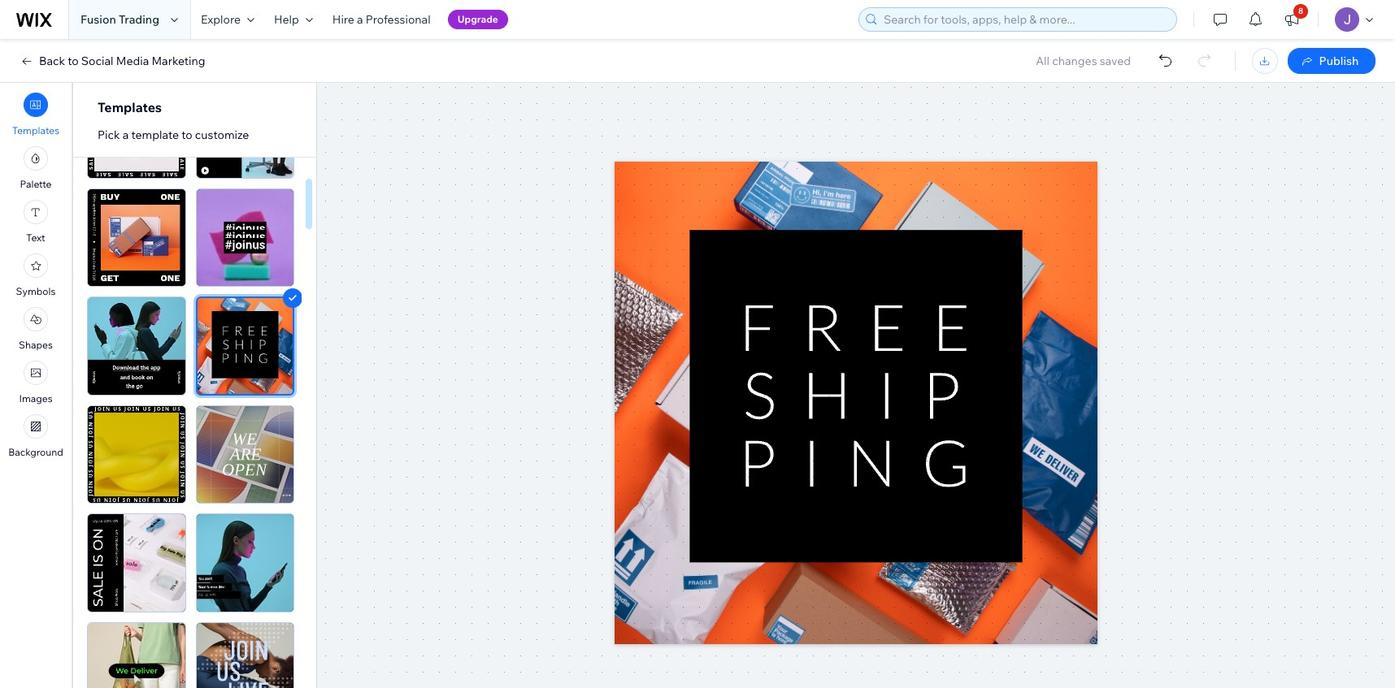 Task type: vqa. For each thing, say whether or not it's contained in the screenshot.
saved on the right top
yes



Task type: describe. For each thing, give the bounding box(es) containing it.
help
[[274, 12, 299, 27]]

1 horizontal spatial to
[[182, 128, 193, 142]]

saved
[[1100, 54, 1131, 68]]

back to social media marketing button
[[20, 54, 205, 68]]

templates button
[[12, 93, 59, 137]]

trading
[[119, 12, 159, 27]]

pick
[[98, 128, 120, 142]]

images button
[[19, 361, 53, 405]]

all changes saved
[[1037, 54, 1131, 68]]

marketing
[[152, 54, 205, 68]]

template
[[131, 128, 179, 142]]

a for template
[[123, 128, 129, 142]]

back
[[39, 54, 65, 68]]

symbols
[[16, 286, 56, 298]]

palette
[[20, 178, 52, 190]]

images
[[19, 393, 53, 405]]

background
[[8, 447, 63, 459]]

symbols button
[[16, 254, 56, 298]]

publish
[[1320, 54, 1360, 68]]

8
[[1299, 6, 1304, 16]]

palette button
[[20, 146, 52, 190]]

menu containing templates
[[0, 88, 72, 464]]

text button
[[24, 200, 48, 244]]

a for professional
[[357, 12, 363, 27]]

upgrade button
[[448, 10, 508, 29]]

8 button
[[1275, 0, 1310, 39]]

hire
[[333, 12, 355, 27]]



Task type: locate. For each thing, give the bounding box(es) containing it.
background button
[[8, 415, 63, 459]]

templates up pick at the top left of page
[[98, 99, 162, 116]]

all
[[1037, 54, 1050, 68]]

a right hire
[[357, 12, 363, 27]]

a
[[357, 12, 363, 27], [123, 128, 129, 142]]

0 horizontal spatial a
[[123, 128, 129, 142]]

1 vertical spatial templates
[[12, 124, 59, 137]]

0 horizontal spatial to
[[68, 54, 79, 68]]

1 horizontal spatial templates
[[98, 99, 162, 116]]

fusion trading
[[81, 12, 159, 27]]

templates up palette button
[[12, 124, 59, 137]]

publish button
[[1288, 48, 1376, 74]]

1 vertical spatial a
[[123, 128, 129, 142]]

changes
[[1053, 54, 1098, 68]]

back to social media marketing
[[39, 54, 205, 68]]

Search for tools, apps, help & more... field
[[879, 8, 1172, 31]]

help button
[[264, 0, 323, 39]]

social
[[81, 54, 114, 68]]

customize
[[195, 128, 249, 142]]

text
[[26, 232, 45, 244]]

0 horizontal spatial templates
[[12, 124, 59, 137]]

shapes button
[[19, 307, 53, 351]]

media
[[116, 54, 149, 68]]

to right template
[[182, 128, 193, 142]]

0 vertical spatial a
[[357, 12, 363, 27]]

upgrade
[[458, 13, 499, 25]]

professional
[[366, 12, 431, 27]]

hire a professional link
[[323, 0, 441, 39]]

explore
[[201, 12, 241, 27]]

pick a template to customize
[[98, 128, 249, 142]]

menu
[[0, 88, 72, 464]]

1 horizontal spatial a
[[357, 12, 363, 27]]

hire a professional
[[333, 12, 431, 27]]

0 vertical spatial templates
[[98, 99, 162, 116]]

0 vertical spatial to
[[68, 54, 79, 68]]

fusion
[[81, 12, 116, 27]]

a right pick at the top left of page
[[123, 128, 129, 142]]

to
[[68, 54, 79, 68], [182, 128, 193, 142]]

templates
[[98, 99, 162, 116], [12, 124, 59, 137]]

to right back
[[68, 54, 79, 68]]

1 vertical spatial to
[[182, 128, 193, 142]]

shapes
[[19, 339, 53, 351]]



